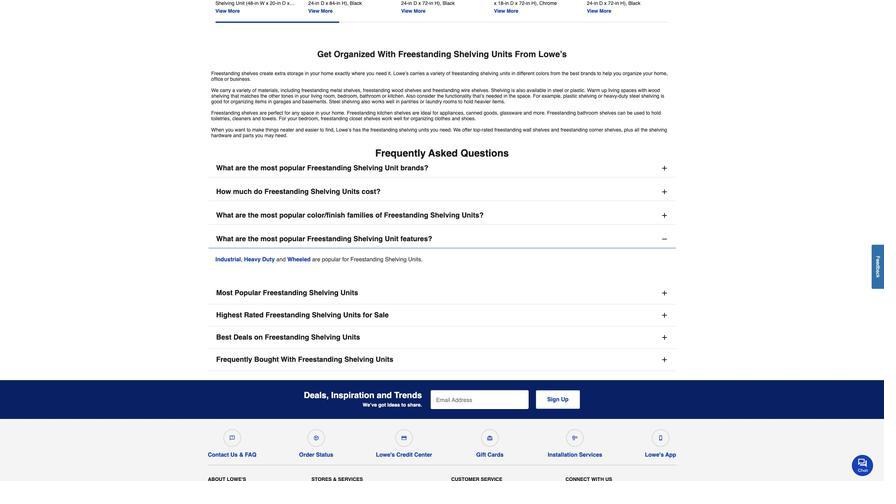 Task type: locate. For each thing, give the bounding box(es) containing it.
the inside button
[[248, 164, 259, 172]]

1 vertical spatial unit
[[385, 235, 399, 243]]

hold inside we carry a variety of materials, including freestanding metal shelves, freestanding wood shelves and freestanding wire shelves. shelving is also available in steel or plastic. warm up living spaces with wood shelving that matches the other tones in your living room, bedroom, bathroom or kitchen. also consider the functionality that's needed in the space. for example, plastic shelving or heavy-duty steel shelving is good for organizing items in garages and basements. steel shelving also works well in pantries or laundry rooms to hold heavier items.
[[464, 99, 473, 105]]

1 vertical spatial most
[[261, 211, 277, 220]]

2 more from the left
[[321, 8, 333, 14]]

0 horizontal spatial lowe's
[[336, 127, 352, 133]]

bathroom up kitchen
[[360, 93, 381, 99]]

plastic.
[[570, 88, 586, 93]]

you
[[366, 71, 374, 76], [614, 71, 621, 76], [226, 127, 234, 133], [430, 127, 438, 133], [255, 133, 263, 138]]

well right work
[[394, 116, 402, 121]]

what down how
[[216, 211, 233, 220]]

0 horizontal spatial bedroom,
[[299, 116, 319, 121]]

2 vertical spatial of
[[375, 211, 382, 220]]

1 horizontal spatial organizing
[[411, 116, 433, 121]]

up
[[602, 88, 607, 93]]

units down ideal
[[419, 127, 429, 133]]

lowe's left credit
[[376, 452, 395, 459]]

for inside we carry a variety of materials, including freestanding metal shelves, freestanding wood shelves and freestanding wire shelves. shelving is also available in steel or plastic. warm up living spaces with wood shelving that matches the other tones in your living room, bedroom, bathroom or kitchen. also consider the functionality that's needed in the space. for example, plastic shelving or heavy-duty steel shelving is good for organizing items in garages and basements. steel shelving also works well in pantries or laundry rooms to hold heavier items.
[[224, 99, 229, 105]]

1 most from the top
[[261, 164, 277, 172]]

1 unit from the top
[[385, 164, 399, 172]]

hold
[[464, 99, 473, 105], [652, 110, 661, 116]]

5 more from the left
[[600, 8, 611, 14]]

most inside "button"
[[261, 211, 277, 220]]

freestanding up the basements.
[[302, 88, 329, 93]]

3 plus image from the top
[[661, 212, 668, 219]]

shelving inside freestanding shelves create extra storage in your home exactly where you need it. lowe's carries a variety of freestanding shelving units in different colors from the best brands to help you organize your home, office or business.
[[480, 71, 499, 76]]

in right 'needed'
[[504, 93, 508, 99]]

1 vertical spatial with
[[281, 356, 296, 364]]

well right the works
[[386, 99, 394, 105]]

the right all
[[641, 127, 648, 133]]

view for first view more link from the right
[[587, 8, 598, 14]]

more for 4th view more link
[[507, 8, 518, 14]]

popular up "wheeled" link
[[279, 235, 305, 243]]

need. down clothes
[[440, 127, 452, 133]]

3 most from the top
[[261, 235, 277, 243]]

0 vertical spatial for
[[533, 93, 541, 99]]

1 more from the left
[[228, 8, 240, 14]]

2 horizontal spatial of
[[446, 71, 450, 76]]

minus image
[[661, 236, 668, 243]]

shelving right all
[[649, 127, 667, 133]]

perfect
[[268, 110, 283, 116]]

bedroom, inside 'freestanding shelves are perfect for any space in your home. freestanding kitchen shelves are ideal for appliances, canned goods, glassware and more. freestanding bathroom shelves can be used to hold toiletries, cleaners and towels. for your bedroom, freestanding closet shelves work well for organizing clothes and shoes.'
[[299, 116, 319, 121]]

1 horizontal spatial lowe's
[[393, 71, 409, 76]]

0 vertical spatial a
[[426, 71, 429, 76]]

the left best
[[562, 71, 569, 76]]

to left help
[[597, 71, 601, 76]]

1 view more from the left
[[216, 8, 240, 14]]

view more for first view more link from the right
[[587, 8, 611, 14]]

unit inside 'button'
[[385, 235, 399, 243]]

shelves
[[241, 71, 258, 76], [405, 88, 422, 93], [241, 110, 258, 116], [394, 110, 411, 116], [600, 110, 616, 116], [364, 116, 380, 121], [533, 127, 550, 133]]

also
[[516, 88, 525, 93], [361, 99, 370, 105]]

1 wood from the left
[[392, 88, 403, 93]]

0 vertical spatial we
[[211, 88, 219, 93]]

chat invite button image
[[852, 455, 874, 477]]

garages
[[273, 99, 291, 105]]

and right duty
[[276, 257, 286, 263]]

or right office
[[224, 76, 229, 82]]

3 view more from the left
[[401, 8, 426, 14]]

for
[[533, 93, 541, 99], [279, 116, 286, 121]]

4 plus image from the top
[[661, 290, 668, 297]]

help
[[603, 71, 612, 76]]

to left 'find,'
[[320, 127, 324, 133]]

bedroom, inside we carry a variety of materials, including freestanding metal shelves, freestanding wood shelves and freestanding wire shelves. shelving is also available in steel or plastic. warm up living spaces with wood shelving that matches the other tones in your living room, bedroom, bathroom or kitchen. also consider the functionality that's needed in the space. for example, plastic shelving or heavy-duty steel shelving is good for organizing items in garages and basements. steel shelving also works well in pantries or laundry rooms to hold heavier items.
[[338, 93, 358, 99]]

1 horizontal spatial bedroom,
[[338, 93, 358, 99]]

0 vertical spatial unit
[[385, 164, 399, 172]]

plus
[[624, 127, 633, 133]]

organizing left clothes
[[411, 116, 433, 121]]

units inside how much do freestanding shelving units cost? button
[[342, 188, 360, 196]]

example,
[[542, 93, 562, 99]]

organizing
[[231, 99, 254, 105], [411, 116, 433, 121]]

0 horizontal spatial lowe's
[[376, 452, 395, 459]]

2 e from the top
[[875, 262, 881, 265]]

frequently bought with freestanding shelving units button
[[208, 349, 676, 371]]

1 horizontal spatial a
[[426, 71, 429, 76]]

of right families
[[375, 211, 382, 220]]

1 vertical spatial we
[[453, 127, 461, 133]]

materials,
[[258, 88, 279, 93]]

living right "up"
[[608, 88, 620, 93]]

3 what from the top
[[216, 235, 233, 243]]

lowe's for lowe's credit center
[[376, 452, 395, 459]]

1 view from the left
[[216, 8, 227, 14]]

popular inside 'button'
[[279, 235, 305, 243]]

1 horizontal spatial wood
[[648, 88, 660, 93]]

unit left brands?
[[385, 164, 399, 172]]

3 more from the left
[[414, 8, 426, 14]]

1 vertical spatial units
[[419, 127, 429, 133]]

2 wood from the left
[[648, 88, 660, 93]]

5 view from the left
[[587, 8, 598, 14]]

the up do
[[248, 164, 259, 172]]

frequently down deals
[[216, 356, 252, 364]]

basements.
[[302, 99, 328, 105]]

1 view more link from the left
[[216, 0, 297, 15]]

1 lowe's from the left
[[376, 452, 395, 459]]

1 vertical spatial organizing
[[411, 116, 433, 121]]

view
[[216, 8, 227, 14], [308, 8, 320, 14], [401, 8, 412, 14], [494, 8, 505, 14], [587, 8, 598, 14]]

bedroom, up easier
[[299, 116, 319, 121]]

more
[[228, 8, 240, 14], [321, 8, 333, 14], [414, 8, 426, 14], [507, 8, 518, 14], [600, 8, 611, 14]]

shelves, left plus
[[605, 127, 623, 133]]

0 vertical spatial shelves,
[[344, 88, 362, 93]]

most inside 'button'
[[261, 235, 277, 243]]

best deals on freestanding shelving units
[[216, 334, 360, 342]]

what inside button
[[216, 164, 233, 172]]

shelves down pantries
[[394, 110, 411, 116]]

0 vertical spatial bathroom
[[360, 93, 381, 99]]

we inside when you want to make things neater and easier to find, lowe's has the freestanding shelving units you need. we offer top-rated freestanding wall shelves and freestanding corner shelves, plus all the shelving hardware and parts you may need.
[[453, 127, 461, 133]]

1 plus image from the top
[[661, 165, 668, 172]]

popular inside "button"
[[279, 211, 305, 220]]

need
[[376, 71, 387, 76]]

goods,
[[484, 110, 499, 116]]

2 plus image from the top
[[661, 189, 668, 196]]

in
[[305, 71, 309, 76], [512, 71, 516, 76], [548, 88, 552, 93], [295, 93, 299, 99], [504, 93, 508, 99], [268, 99, 272, 105], [396, 99, 400, 105], [316, 110, 319, 116]]

when you want to make things neater and easier to find, lowe's has the freestanding shelving units you need. we offer top-rated freestanding wall shelves and freestanding corner shelves, plus all the shelving hardware and parts you may need.
[[211, 127, 667, 138]]

steel left plastic
[[553, 88, 563, 93]]

1 vertical spatial of
[[252, 88, 256, 93]]

0 horizontal spatial a
[[232, 88, 235, 93]]

the up heavy
[[248, 235, 259, 243]]

need. right may
[[275, 133, 288, 138]]

units
[[500, 71, 510, 76], [419, 127, 429, 133]]

what are the most popular freestanding shelving unit features?
[[216, 235, 432, 243]]

0 vertical spatial of
[[446, 71, 450, 76]]

0 horizontal spatial living
[[311, 93, 322, 99]]

2 view more button from the left
[[308, 7, 333, 15]]

the right consider
[[437, 93, 444, 99]]

0 horizontal spatial is
[[511, 88, 515, 93]]

view more for 4th view more link
[[494, 8, 518, 14]]

shelving up used
[[641, 93, 659, 99]]

6 plus image from the top
[[661, 357, 668, 364]]

3 view more link from the left
[[401, 0, 483, 15]]

3 view from the left
[[401, 8, 412, 14]]

2 horizontal spatial lowe's
[[538, 49, 567, 59]]

0 horizontal spatial hold
[[464, 99, 473, 105]]

1 horizontal spatial for
[[533, 93, 541, 99]]

installation services link
[[548, 427, 602, 459]]

to right 'rooms'
[[458, 99, 463, 105]]

wood right with at the top right of page
[[648, 88, 660, 93]]

plus image
[[661, 334, 668, 341]]

units inside highest rated freestanding shelving units for sale button
[[343, 311, 361, 319]]

0 horizontal spatial variety
[[236, 88, 251, 93]]

dimensions image
[[573, 436, 578, 441]]

popular for what are the most popular freestanding shelving unit brands?
[[279, 164, 305, 172]]

what are the most popular color/finish families of freestanding shelving units? button
[[208, 207, 676, 225]]

0 vertical spatial what
[[216, 164, 233, 172]]

of inside freestanding shelves create extra storage in your home exactly where you need it. lowe's carries a variety of freestanding shelving units in different colors from the best brands to help you organize your home, office or business.
[[446, 71, 450, 76]]

1 vertical spatial lowe's
[[393, 71, 409, 76]]

for down 'what are the most popular freestanding shelving unit features?'
[[342, 257, 349, 263]]

e up b
[[875, 262, 881, 265]]

unit left the 'features?'
[[385, 235, 399, 243]]

things
[[266, 127, 279, 133]]

heavy duty link
[[244, 257, 275, 263]]

5 view more from the left
[[587, 8, 611, 14]]

are inside "button"
[[235, 211, 246, 220]]

scrollbar
[[216, 22, 339, 23]]

1 view more button from the left
[[216, 7, 240, 15]]

lowe's inside freestanding shelves create extra storage in your home exactly where you need it. lowe's carries a variety of freestanding shelving units in different colors from the best brands to help you organize your home, office or business.
[[393, 71, 409, 76]]

frequently up brands?
[[375, 148, 426, 159]]

units inside freestanding shelves create extra storage in your home exactly where you need it. lowe's carries a variety of freestanding shelving units in different colors from the best brands to help you organize your home, office or business.
[[500, 71, 510, 76]]

1 vertical spatial bathroom
[[577, 110, 598, 116]]

1 vertical spatial variety
[[236, 88, 251, 93]]

unit for brands?
[[385, 164, 399, 172]]

hold down wire
[[464, 99, 473, 105]]

1 vertical spatial for
[[279, 116, 286, 121]]

shelving inside we carry a variety of materials, including freestanding metal shelves, freestanding wood shelves and freestanding wire shelves. shelving is also available in steel or plastic. warm up living spaces with wood shelving that matches the other tones in your living room, bedroom, bathroom or kitchen. also consider the functionality that's needed in the space. for example, plastic shelving or heavy-duty steel shelving is good for organizing items in garages and basements. steel shelving also works well in pantries or laundry rooms to hold heavier items.
[[491, 88, 510, 93]]

plus image inside highest rated freestanding shelving units for sale button
[[661, 312, 668, 319]]

wood left also
[[392, 88, 403, 93]]

a right carries
[[426, 71, 429, 76]]

1 horizontal spatial units
[[500, 71, 510, 76]]

plus image inside "what are the most popular freestanding shelving unit brands?" button
[[661, 165, 668, 172]]

plus image inside most popular freestanding shelving units button
[[661, 290, 668, 297]]

plus image inside how much do freestanding shelving units cost? button
[[661, 189, 668, 196]]

wood
[[392, 88, 403, 93], [648, 88, 660, 93]]

best
[[216, 334, 232, 342]]

view for 4th view more link
[[494, 8, 505, 14]]

more for 3rd view more link from right
[[414, 8, 426, 14]]

0 vertical spatial lowe's
[[538, 49, 567, 59]]

2 unit from the top
[[385, 235, 399, 243]]

2 lowe's from the left
[[645, 452, 664, 459]]

spaces
[[621, 88, 637, 93]]

most up duty
[[261, 235, 277, 243]]

need.
[[440, 127, 452, 133], [275, 133, 288, 138]]

sign up form
[[431, 390, 580, 410]]

0 horizontal spatial wood
[[392, 88, 403, 93]]

good
[[211, 99, 222, 105]]

a right the 'carry' at the top of the page
[[232, 88, 235, 93]]

used
[[634, 110, 645, 116]]

0 horizontal spatial we
[[211, 88, 219, 93]]

unit for features?
[[385, 235, 399, 243]]

4 view more from the left
[[494, 8, 518, 14]]

lowe's app link
[[645, 427, 676, 459]]

0 horizontal spatial organizing
[[231, 99, 254, 105]]

for right space.
[[533, 93, 541, 99]]

0 vertical spatial bedroom,
[[338, 93, 358, 99]]

0 horizontal spatial frequently
[[216, 356, 252, 364]]

freestanding inside freestanding shelves create extra storage in your home exactly where you need it. lowe's carries a variety of freestanding shelving units in different colors from the best brands to help you organize your home, office or business.
[[211, 71, 240, 76]]

2 horizontal spatial a
[[875, 270, 881, 273]]

want
[[235, 127, 245, 133]]

what inside 'button'
[[216, 235, 233, 243]]

f e e d b a c k
[[875, 256, 881, 278]]

most inside button
[[261, 164, 277, 172]]

a inside button
[[875, 270, 881, 273]]

well inside we carry a variety of materials, including freestanding metal shelves, freestanding wood shelves and freestanding wire shelves. shelving is also available in steel or plastic. warm up living spaces with wood shelving that matches the other tones in your living room, bedroom, bathroom or kitchen. also consider the functionality that's needed in the space. for example, plastic shelving or heavy-duty steel shelving is good for organizing items in garages and basements. steel shelving also works well in pantries or laundry rooms to hold heavier items.
[[386, 99, 394, 105]]

order status link
[[299, 427, 333, 459]]

freestanding down 'glassware'
[[494, 127, 522, 133]]

shelves left create
[[241, 71, 258, 76]]

0 horizontal spatial shelves,
[[344, 88, 362, 93]]

are up ,
[[235, 235, 246, 243]]

e
[[875, 259, 881, 262], [875, 262, 881, 265]]

shelving inside button
[[311, 188, 340, 196]]

view more button for 4th view more link
[[494, 7, 518, 15]]

brands
[[581, 71, 596, 76]]

organizing inside we carry a variety of materials, including freestanding metal shelves, freestanding wood shelves and freestanding wire shelves. shelving is also available in steel or plastic. warm up living spaces with wood shelving that matches the other tones in your living room, bedroom, bathroom or kitchen. also consider the functionality that's needed in the space. for example, plastic shelving or heavy-duty steel shelving is good for organizing items in garages and basements. steel shelving also works well in pantries or laundry rooms to hold heavier items.
[[231, 99, 254, 105]]

1 vertical spatial bedroom,
[[299, 116, 319, 121]]

from
[[551, 71, 560, 76]]

in inside 'freestanding shelves are perfect for any space in your home. freestanding kitchen shelves are ideal for appliances, canned goods, glassware and more. freestanding bathroom shelves can be used to hold toiletries, cleaners and towels. for your bedroom, freestanding closet shelves work well for organizing clothes and shoes.'
[[316, 110, 319, 116]]

up
[[561, 397, 569, 403]]

view for 5th view more link from the right
[[216, 8, 227, 14]]

view more button for first view more link from the right
[[587, 7, 611, 15]]

we
[[211, 88, 219, 93], [453, 127, 461, 133]]

that's
[[473, 93, 485, 99]]

well
[[386, 99, 394, 105], [394, 116, 402, 121]]

1 vertical spatial hold
[[652, 110, 661, 116]]

2 vertical spatial most
[[261, 235, 277, 243]]

in right space
[[316, 110, 319, 116]]

units
[[491, 49, 513, 59], [342, 188, 360, 196], [341, 289, 358, 297], [343, 311, 361, 319], [343, 334, 360, 342], [376, 356, 393, 364]]

lowe's up from
[[538, 49, 567, 59]]

shelves, inside when you want to make things neater and easier to find, lowe's has the freestanding shelving units you need. we offer top-rated freestanding wall shelves and freestanding corner shelves, plus all the shelving hardware and parts you may need.
[[605, 127, 623, 133]]

popular down how much do freestanding shelving units cost? at the left top of page
[[279, 211, 305, 220]]

0 horizontal spatial bathroom
[[360, 93, 381, 99]]

1 horizontal spatial shelves,
[[605, 127, 623, 133]]

shelving inside "button"
[[430, 211, 460, 220]]

frequently for frequently bought with freestanding shelving units
[[216, 356, 252, 364]]

view more for 5th view more link from the right
[[216, 8, 240, 14]]

what inside "button"
[[216, 211, 233, 220]]

to right the ideas
[[401, 403, 406, 408]]

0 vertical spatial most
[[261, 164, 277, 172]]

1 horizontal spatial variety
[[430, 71, 445, 76]]

1 what from the top
[[216, 164, 233, 172]]

2 vertical spatial lowe's
[[336, 127, 352, 133]]

you right help
[[614, 71, 621, 76]]

steel
[[329, 99, 340, 105]]

2 view from the left
[[308, 8, 320, 14]]

popular up how much do freestanding shelving units cost? at the left top of page
[[279, 164, 305, 172]]

any
[[292, 110, 300, 116]]

units inside best deals on freestanding shelving units button
[[343, 334, 360, 342]]

frequently inside button
[[216, 356, 252, 364]]

1 vertical spatial frequently
[[216, 356, 252, 364]]

0 vertical spatial with
[[378, 49, 396, 59]]

0 vertical spatial variety
[[430, 71, 445, 76]]

bedroom, right room,
[[338, 93, 358, 99]]

with inside button
[[281, 356, 296, 364]]

all
[[635, 127, 640, 133]]

cards
[[488, 452, 504, 459]]

most
[[261, 164, 277, 172], [261, 211, 277, 220], [261, 235, 277, 243]]

the inside freestanding shelves create extra storage in your home exactly where you need it. lowe's carries a variety of freestanding shelving units in different colors from the best brands to help you organize your home, office or business.
[[562, 71, 569, 76]]

freestanding inside freestanding shelves create extra storage in your home exactly where you need it. lowe's carries a variety of freestanding shelving units in different colors from the best brands to help you organize your home, office or business.
[[452, 71, 479, 76]]

lowe's inside lowe's app link
[[645, 452, 664, 459]]

1 horizontal spatial need.
[[440, 127, 452, 133]]

plus image
[[661, 165, 668, 172], [661, 189, 668, 196], [661, 212, 668, 219], [661, 290, 668, 297], [661, 312, 668, 319], [661, 357, 668, 364]]

sign up
[[547, 397, 569, 403]]

questions
[[461, 148, 509, 159]]

5 view more button from the left
[[587, 7, 611, 15]]

what for what are the most popular color/finish families of freestanding shelving units?
[[216, 211, 233, 220]]

view more for fourth view more link from the right
[[308, 8, 333, 14]]

lowe's left has
[[336, 127, 352, 133]]

also left the works
[[361, 99, 370, 105]]

bathroom inside 'freestanding shelves are perfect for any space in your home. freestanding kitchen shelves are ideal for appliances, canned goods, glassware and more. freestanding bathroom shelves can be used to hold toiletries, cleaners and towels. for your bedroom, freestanding closet shelves work well for organizing clothes and shoes.'
[[577, 110, 598, 116]]

units inside most popular freestanding shelving units button
[[341, 289, 358, 297]]

and right wall
[[551, 127, 559, 133]]

pickup image
[[314, 436, 319, 441]]

1 horizontal spatial frequently
[[375, 148, 426, 159]]

hold right used
[[652, 110, 661, 116]]

variety inside we carry a variety of materials, including freestanding metal shelves, freestanding wood shelves and freestanding wire shelves. shelving is also available in steel or plastic. warm up living spaces with wood shelving that matches the other tones in your living room, bedroom, bathroom or kitchen. also consider the functionality that's needed in the space. for example, plastic shelving or heavy-duty steel shelving is good for organizing items in garages and basements. steel shelving also works well in pantries or laundry rooms to hold heavier items.
[[236, 88, 251, 93]]

home,
[[654, 71, 668, 76]]

0 horizontal spatial for
[[279, 116, 286, 121]]

of down "get organized with freestanding shelving units from lowe's"
[[446, 71, 450, 76]]

0 horizontal spatial of
[[252, 88, 256, 93]]

0 vertical spatial hold
[[464, 99, 473, 105]]

are right wheeled
[[312, 257, 320, 263]]

unit inside button
[[385, 164, 399, 172]]

shelves down items
[[241, 110, 258, 116]]

are
[[260, 110, 267, 116], [412, 110, 419, 116], [235, 164, 246, 172], [235, 211, 246, 220], [235, 235, 246, 243], [312, 257, 320, 263]]

shelving up shelves.
[[480, 71, 499, 76]]

1 vertical spatial shelves,
[[605, 127, 623, 133]]

0 vertical spatial well
[[386, 99, 394, 105]]

2 vertical spatial what
[[216, 235, 233, 243]]

shelves, right metal
[[344, 88, 362, 93]]

the inside 'button'
[[248, 235, 259, 243]]

contact us & faq link
[[208, 427, 257, 459]]

popular for what are the most popular freestanding shelving unit features?
[[279, 235, 305, 243]]

lowe's right it. on the top of page
[[393, 71, 409, 76]]

plus image for shelving
[[661, 165, 668, 172]]

5 plus image from the top
[[661, 312, 668, 319]]

credit card image
[[402, 436, 407, 441]]

1 horizontal spatial living
[[608, 88, 620, 93]]

lowe's left app
[[645, 452, 664, 459]]

deals, inspiration and trends we've got ideas to share.
[[304, 391, 422, 408]]

or left kitchen.
[[382, 93, 387, 99]]

to right used
[[646, 110, 650, 116]]

units left 'different'
[[500, 71, 510, 76]]

0 horizontal spatial need.
[[275, 133, 288, 138]]

variety down "get organized with freestanding shelving units from lowe's"
[[430, 71, 445, 76]]

1 horizontal spatial with
[[378, 49, 396, 59]]

2 view more from the left
[[308, 8, 333, 14]]

bought
[[254, 356, 279, 364]]

1 horizontal spatial bathroom
[[577, 110, 598, 116]]

view for fourth view more link from the right
[[308, 8, 320, 14]]

organize
[[623, 71, 642, 76]]

freestanding up 'find,'
[[321, 116, 348, 121]]

1 vertical spatial a
[[232, 88, 235, 93]]

0 vertical spatial also
[[516, 88, 525, 93]]

appliances,
[[440, 110, 465, 116]]

1 horizontal spatial we
[[453, 127, 461, 133]]

how
[[216, 188, 231, 196]]

most for what are the most popular freestanding shelving unit features?
[[261, 235, 277, 243]]

view more button
[[216, 7, 240, 15], [308, 7, 333, 15], [401, 7, 426, 15], [494, 7, 518, 15], [587, 7, 611, 15]]

freestanding
[[452, 71, 479, 76], [302, 88, 329, 93], [363, 88, 390, 93], [433, 88, 460, 93], [321, 116, 348, 121], [371, 127, 398, 133], [494, 127, 522, 133], [561, 127, 588, 133]]

living
[[608, 88, 620, 93], [311, 93, 322, 99]]

view more button for 5th view more link from the right
[[216, 7, 240, 15]]

shelves inside freestanding shelves create extra storage in your home exactly where you need it. lowe's carries a variety of freestanding shelving units in different colors from the best brands to help you organize your home, office or business.
[[241, 71, 258, 76]]

for left sale
[[363, 311, 372, 319]]

1 vertical spatial well
[[394, 116, 402, 121]]

we carry a variety of materials, including freestanding metal shelves, freestanding wood shelves and freestanding wire shelves. shelving is also available in steel or plastic. warm up living spaces with wood shelving that matches the other tones in your living room, bedroom, bathroom or kitchen. also consider the functionality that's needed in the space. for example, plastic shelving or heavy-duty steel shelving is good for organizing items in garages and basements. steel shelving also works well in pantries or laundry rooms to hold heavier items.
[[211, 88, 664, 105]]

0 horizontal spatial with
[[281, 356, 296, 364]]

plus image inside what are the most popular color/finish families of freestanding shelving units? "button"
[[661, 212, 668, 219]]

2 most from the top
[[261, 211, 277, 220]]

1 vertical spatial also
[[361, 99, 370, 105]]

4 view from the left
[[494, 8, 505, 14]]

3 view more button from the left
[[401, 7, 426, 15]]

1 horizontal spatial lowe's
[[645, 452, 664, 459]]

popular inside button
[[279, 164, 305, 172]]

popular down 'what are the most popular freestanding shelving unit features?'
[[322, 257, 341, 263]]

on
[[254, 334, 263, 342]]

parts
[[243, 133, 254, 138]]

2 what from the top
[[216, 211, 233, 220]]

0 vertical spatial organizing
[[231, 99, 254, 105]]

0 horizontal spatial units
[[419, 127, 429, 133]]

2 vertical spatial a
[[875, 270, 881, 273]]

view more button for 3rd view more link from right
[[401, 7, 426, 15]]

or left "heavy-"
[[598, 93, 603, 99]]

get organized with freestanding shelving units from lowe's
[[317, 49, 567, 59]]

1 horizontal spatial of
[[375, 211, 382, 220]]

shelves inside we carry a variety of materials, including freestanding metal shelves, freestanding wood shelves and freestanding wire shelves. shelving is also available in steel or plastic. warm up living spaces with wood shelving that matches the other tones in your living room, bedroom, bathroom or kitchen. also consider the functionality that's needed in the space. for example, plastic shelving or heavy-duty steel shelving is good for organizing items in garages and basements. steel shelving also works well in pantries or laundry rooms to hold heavier items.
[[405, 88, 422, 93]]

1 horizontal spatial hold
[[652, 110, 661, 116]]

freestanding inside 'button'
[[307, 235, 352, 243]]

1 vertical spatial what
[[216, 211, 233, 220]]

plus image for cost?
[[661, 189, 668, 196]]

mobile image
[[658, 436, 663, 441]]

4 view more button from the left
[[494, 7, 518, 15]]

are up much
[[235, 164, 246, 172]]

a
[[426, 71, 429, 76], [232, 88, 235, 93], [875, 270, 881, 273]]

a up k
[[875, 270, 881, 273]]

1 horizontal spatial also
[[516, 88, 525, 93]]

0 vertical spatial units
[[500, 71, 510, 76]]

the inside "button"
[[248, 211, 259, 220]]

units inside frequently bought with freestanding shelving units button
[[376, 356, 393, 364]]

also
[[406, 93, 416, 99]]

bathroom up corner
[[577, 110, 598, 116]]

shelves, inside we carry a variety of materials, including freestanding metal shelves, freestanding wood shelves and freestanding wire shelves. shelving is also available in steel or plastic. warm up living spaces with wood shelving that matches the other tones in your living room, bedroom, bathroom or kitchen. also consider the functionality that's needed in the space. for example, plastic shelving or heavy-duty steel shelving is good for organizing items in garages and basements. steel shelving also works well in pantries or laundry rooms to hold heavier items.
[[344, 88, 362, 93]]

freestanding up wire
[[452, 71, 479, 76]]

0 vertical spatial frequently
[[375, 148, 426, 159]]

are inside 'button'
[[235, 235, 246, 243]]

and left more.
[[524, 110, 532, 116]]

4 more from the left
[[507, 8, 518, 14]]



Task type: vqa. For each thing, say whether or not it's contained in the screenshot.
has
yes



Task type: describe. For each thing, give the bounding box(es) containing it.
wheeled link
[[287, 257, 311, 263]]

wire
[[461, 88, 470, 93]]

5 view more link from the left
[[587, 0, 669, 15]]

toiletries,
[[211, 116, 231, 121]]

2 view more link from the left
[[308, 0, 390, 15]]

shelving inside 'button'
[[353, 235, 383, 243]]

view more for 3rd view more link from right
[[401, 8, 426, 14]]

frequently for frequently asked questions
[[375, 148, 426, 159]]

and left parts
[[233, 133, 241, 138]]

matches
[[240, 93, 259, 99]]

center
[[414, 452, 432, 459]]

more for fourth view more link from the right
[[321, 8, 333, 14]]

what for what are the most popular freestanding shelving unit brands?
[[216, 164, 233, 172]]

0 horizontal spatial also
[[361, 99, 370, 105]]

hardware
[[211, 133, 232, 138]]

1 horizontal spatial is
[[661, 93, 664, 99]]

to inside deals, inspiration and trends we've got ideas to share.
[[401, 403, 406, 408]]

to inside freestanding shelves create extra storage in your home exactly where you need it. lowe's carries a variety of freestanding shelving units in different colors from the best brands to help you organize your home, office or business.
[[597, 71, 601, 76]]

kitchen.
[[388, 93, 405, 99]]

be
[[627, 110, 633, 116]]

you left need
[[366, 71, 374, 76]]

to right "want"
[[247, 127, 251, 133]]

cleaners
[[232, 116, 251, 121]]

highest
[[216, 311, 242, 319]]

items
[[255, 99, 267, 105]]

most popular freestanding shelving units button
[[208, 282, 676, 305]]

consider
[[417, 93, 436, 99]]

corner
[[589, 127, 603, 133]]

shoes.
[[462, 116, 476, 121]]

extra
[[275, 71, 286, 76]]

for right ideal
[[433, 110, 438, 116]]

the left space.
[[509, 93, 516, 99]]

freestanding inside "button"
[[384, 211, 428, 220]]

or left laundry
[[420, 99, 424, 105]]

rooms
[[443, 99, 457, 105]]

gift cards link
[[475, 427, 505, 459]]

we inside we carry a variety of materials, including freestanding metal shelves, freestanding wood shelves and freestanding wire shelves. shelving is also available in steel or plastic. warm up living spaces with wood shelving that matches the other tones in your living room, bedroom, bathroom or kitchen. also consider the functionality that's needed in the space. for example, plastic shelving or heavy-duty steel shelving is good for organizing items in garages and basements. steel shelving also works well in pantries or laundry rooms to hold heavier items.
[[211, 88, 219, 93]]

sign
[[547, 397, 560, 403]]

us
[[231, 452, 238, 459]]

with
[[638, 88, 647, 93]]

what for what are the most popular freestanding shelving unit features?
[[216, 235, 233, 243]]

where
[[352, 71, 365, 76]]

units inside when you want to make things neater and easier to find, lowe's has the freestanding shelving units you need. we offer top-rated freestanding wall shelves and freestanding corner shelves, plus all the shelving hardware and parts you may need.
[[419, 127, 429, 133]]

0 horizontal spatial steel
[[553, 88, 563, 93]]

view more button for fourth view more link from the right
[[308, 7, 333, 15]]

color/finish
[[307, 211, 345, 220]]

units for frequently bought with freestanding shelving units
[[376, 356, 393, 364]]

variety inside freestanding shelves create extra storage in your home exactly where you need it. lowe's carries a variety of freestanding shelving units in different colors from the best brands to help you organize your home, office or business.
[[430, 71, 445, 76]]

gift card image
[[488, 436, 493, 441]]

gift cards
[[476, 452, 504, 459]]

shelves left work
[[364, 116, 380, 121]]

for inside 'freestanding shelves are perfect for any space in your home. freestanding kitchen shelves are ideal for appliances, canned goods, glassware and more. freestanding bathroom shelves can be used to hold toiletries, cleaners and towels. for your bedroom, freestanding closet shelves work well for organizing clothes and shoes.'
[[279, 116, 286, 121]]

units.
[[408, 257, 423, 263]]

more for 5th view more link from the right
[[228, 8, 240, 14]]

and left easier
[[296, 127, 304, 133]]

faq
[[245, 452, 257, 459]]

f e e d b a c k button
[[872, 245, 884, 289]]

1 e from the top
[[875, 259, 881, 262]]

for inside button
[[363, 311, 372, 319]]

office
[[211, 76, 223, 82]]

in right tones
[[295, 93, 299, 99]]

4 view more link from the left
[[494, 0, 576, 15]]

families
[[347, 211, 374, 220]]

freestanding up the works
[[363, 88, 390, 93]]

organizing inside 'freestanding shelves are perfect for any space in your home. freestanding kitchen shelves are ideal for appliances, canned goods, glassware and more. freestanding bathroom shelves can be used to hold toiletries, cleaners and towels. for your bedroom, freestanding closet shelves work well for organizing clothes and shoes.'
[[411, 116, 433, 121]]

your left home
[[310, 71, 320, 76]]

your left home.
[[321, 110, 330, 116]]

metal
[[330, 88, 342, 93]]

plus image for sale
[[661, 312, 668, 319]]

warm
[[587, 88, 600, 93]]

heavier
[[475, 99, 491, 105]]

in right available
[[548, 88, 552, 93]]

shelves inside when you want to make things neater and easier to find, lowe's has the freestanding shelving units you need. we offer top-rated freestanding wall shelves and freestanding corner shelves, plus all the shelving hardware and parts you may need.
[[533, 127, 550, 133]]

of inside "button"
[[375, 211, 382, 220]]

create
[[260, 71, 273, 76]]

inspiration
[[331, 391, 375, 401]]

for left any
[[285, 110, 290, 116]]

in left pantries
[[396, 99, 400, 105]]

industrial
[[216, 257, 241, 263]]

items.
[[492, 99, 505, 105]]

frequently bought with freestanding shelving units
[[216, 356, 393, 364]]

and up make
[[252, 116, 261, 121]]

brands?
[[401, 164, 428, 172]]

neater
[[280, 127, 294, 133]]

installation services
[[548, 452, 602, 459]]

lowe's credit center
[[376, 452, 432, 459]]

the left the other
[[260, 93, 267, 99]]

your left the home,
[[643, 71, 653, 76]]

find,
[[326, 127, 335, 133]]

a inside we carry a variety of materials, including freestanding metal shelves, freestanding wood shelves and freestanding wire shelves. shelving is also available in steel or plastic. warm up living spaces with wood shelving that matches the other tones in your living room, bedroom, bathroom or kitchen. also consider the functionality that's needed in the space. for example, plastic shelving or heavy-duty steel shelving is good for organizing items in garages and basements. steel shelving also works well in pantries or laundry rooms to hold heavier items.
[[232, 88, 235, 93]]

business.
[[230, 76, 251, 82]]

freestanding down work
[[371, 127, 398, 133]]

or left plastic.
[[565, 88, 569, 93]]

in left 'different'
[[512, 71, 516, 76]]

with for organized
[[378, 49, 396, 59]]

contact
[[208, 452, 229, 459]]

your up neater
[[288, 116, 297, 121]]

for inside we carry a variety of materials, including freestanding metal shelves, freestanding wood shelves and freestanding wire shelves. shelving is also available in steel or plastic. warm up living spaces with wood shelving that matches the other tones in your living room, bedroom, bathroom or kitchen. also consider the functionality that's needed in the space. for example, plastic shelving or heavy-duty steel shelving is good for organizing items in garages and basements. steel shelving also works well in pantries or laundry rooms to hold heavier items.
[[533, 93, 541, 99]]

popular for what are the most popular color/finish families of freestanding shelving units?
[[279, 211, 305, 220]]

units for best deals on freestanding shelving units
[[343, 334, 360, 342]]

services
[[579, 452, 602, 459]]

Email Address email field
[[431, 390, 529, 410]]

needed
[[486, 93, 502, 99]]

units for get organized with freestanding shelving units from lowe's
[[491, 49, 513, 59]]

c
[[875, 273, 881, 275]]

clothes
[[435, 116, 451, 121]]

&
[[239, 452, 243, 459]]

highest rated freestanding shelving units for sale button
[[208, 305, 676, 327]]

in right storage at the left of the page
[[305, 71, 309, 76]]

to inside we carry a variety of materials, including freestanding metal shelves, freestanding wood shelves and freestanding wire shelves. shelving is also available in steel or plastic. warm up living spaces with wood shelving that matches the other tones in your living room, bedroom, bathroom or kitchen. also consider the functionality that's needed in the space. for example, plastic shelving or heavy-duty steel shelving is good for organizing items in garages and basements. steel shelving also works well in pantries or laundry rooms to hold heavier items.
[[458, 99, 463, 105]]

view for 3rd view more link from right
[[401, 8, 412, 14]]

units for how much do freestanding shelving units cost?
[[342, 188, 360, 196]]

d
[[875, 265, 881, 267]]

space
[[301, 110, 314, 116]]

top-
[[473, 127, 482, 133]]

glassware
[[500, 110, 522, 116]]

and left shoes. in the top right of the page
[[452, 116, 460, 121]]

shelving right 'steel'
[[342, 99, 360, 105]]

f
[[875, 256, 881, 259]]

lowe's for lowe's app
[[645, 452, 664, 459]]

a inside freestanding shelves create extra storage in your home exactly where you need it. lowe's carries a variety of freestanding shelving units in different colors from the best brands to help you organize your home, office or business.
[[426, 71, 429, 76]]

different
[[517, 71, 535, 76]]

are down items
[[260, 110, 267, 116]]

,
[[241, 257, 242, 263]]

how much do freestanding shelving units cost?
[[216, 188, 381, 196]]

tones
[[281, 93, 293, 99]]

duty
[[619, 93, 628, 99]]

you left may
[[255, 133, 263, 138]]

that
[[231, 93, 239, 99]]

bathroom inside we carry a variety of materials, including freestanding metal shelves, freestanding wood shelves and freestanding wire shelves. shelving is also available in steel or plastic. warm up living spaces with wood shelving that matches the other tones in your living room, bedroom, bathroom or kitchen. also consider the functionality that's needed in the space. for example, plastic shelving or heavy-duty steel shelving is good for organizing items in garages and basements. steel shelving also works well in pantries or laundry rooms to hold heavier items.
[[360, 93, 381, 99]]

shelving left that
[[211, 93, 229, 99]]

for down pantries
[[404, 116, 409, 121]]

most for what are the most popular freestanding shelving unit brands?
[[261, 164, 277, 172]]

duty
[[262, 257, 275, 263]]

you down clothes
[[430, 127, 438, 133]]

order status
[[299, 452, 333, 459]]

kitchen
[[377, 110, 393, 116]]

well inside 'freestanding shelves are perfect for any space in your home. freestanding kitchen shelves are ideal for appliances, canned goods, glassware and more. freestanding bathroom shelves can be used to hold toiletries, cleaners and towels. for your bedroom, freestanding closet shelves work well for organizing clothes and shoes.'
[[394, 116, 402, 121]]

lowe's inside when you want to make things neater and easier to find, lowe's has the freestanding shelving units you need. we offer top-rated freestanding wall shelves and freestanding corner shelves, plus all the shelving hardware and parts you may need.
[[336, 127, 352, 133]]

shelving down pantries
[[399, 127, 417, 133]]

with for bought
[[281, 356, 296, 364]]

plus image inside frequently bought with freestanding shelving units button
[[661, 357, 668, 364]]

most for what are the most popular color/finish families of freestanding shelving units?
[[261, 211, 277, 220]]

1 horizontal spatial steel
[[630, 93, 640, 99]]

plus image for families
[[661, 212, 668, 219]]

freestanding inside 'freestanding shelves are perfect for any space in your home. freestanding kitchen shelves are ideal for appliances, canned goods, glassware and more. freestanding bathroom shelves can be used to hold toiletries, cleaners and towels. for your bedroom, freestanding closet shelves work well for organizing clothes and shoes.'
[[321, 116, 348, 121]]

works
[[372, 99, 385, 105]]

order
[[299, 452, 315, 459]]

the right has
[[362, 127, 369, 133]]

sign up button
[[536, 390, 580, 410]]

other
[[269, 93, 280, 99]]

work
[[382, 116, 392, 121]]

in right items
[[268, 99, 272, 105]]

may
[[265, 133, 274, 138]]

hold inside 'freestanding shelves are perfect for any space in your home. freestanding kitchen shelves are ideal for appliances, canned goods, glassware and more. freestanding bathroom shelves can be used to hold toiletries, cleaners and towels. for your bedroom, freestanding closet shelves work well for organizing clothes and shoes.'
[[652, 110, 661, 116]]

are inside button
[[235, 164, 246, 172]]

you left "want"
[[226, 127, 234, 133]]

your inside we carry a variety of materials, including freestanding metal shelves, freestanding wood shelves and freestanding wire shelves. shelving is also available in steel or plastic. warm up living spaces with wood shelving that matches the other tones in your living room, bedroom, bathroom or kitchen. also consider the functionality that's needed in the space. for example, plastic shelving or heavy-duty steel shelving is good for organizing items in garages and basements. steel shelving also works well in pantries or laundry rooms to hold heavier items.
[[300, 93, 310, 99]]

freestanding up 'rooms'
[[433, 88, 460, 93]]

and up any
[[293, 99, 301, 105]]

rated
[[244, 311, 264, 319]]

shelves left the can
[[600, 110, 616, 116]]

closet
[[349, 116, 362, 121]]

or inside freestanding shelves create extra storage in your home exactly where you need it. lowe's carries a variety of freestanding shelving units in different colors from the best brands to help you organize your home, office or business.
[[224, 76, 229, 82]]

customer care image
[[230, 436, 235, 441]]

of inside we carry a variety of materials, including freestanding metal shelves, freestanding wood shelves and freestanding wire shelves. shelving is also available in steel or plastic. warm up living spaces with wood shelving that matches the other tones in your living room, bedroom, bathroom or kitchen. also consider the functionality that's needed in the space. for example, plastic shelving or heavy-duty steel shelving is good for organizing items in garages and basements. steel shelving also works well in pantries or laundry rooms to hold heavier items.
[[252, 88, 256, 93]]

freestanding inside button
[[264, 188, 309, 196]]

more for first view more link from the right
[[600, 8, 611, 14]]

to inside 'freestanding shelves are perfect for any space in your home. freestanding kitchen shelves are ideal for appliances, canned goods, glassware and more. freestanding bathroom shelves can be used to hold toiletries, cleaners and towels. for your bedroom, freestanding closet shelves work well for organizing clothes and shoes.'
[[646, 110, 650, 116]]

functionality
[[445, 93, 471, 99]]

what are the most popular freestanding shelving unit brands?
[[216, 164, 428, 172]]

freestanding left corner
[[561, 127, 588, 133]]

do
[[254, 188, 262, 196]]

canned
[[466, 110, 482, 116]]

deals
[[233, 334, 252, 342]]

are left ideal
[[412, 110, 419, 116]]

ideas
[[387, 403, 400, 408]]

and inside deals, inspiration and trends we've got ideas to share.
[[377, 391, 392, 401]]

and up laundry
[[423, 88, 431, 93]]

shelving right plastic
[[579, 93, 597, 99]]



